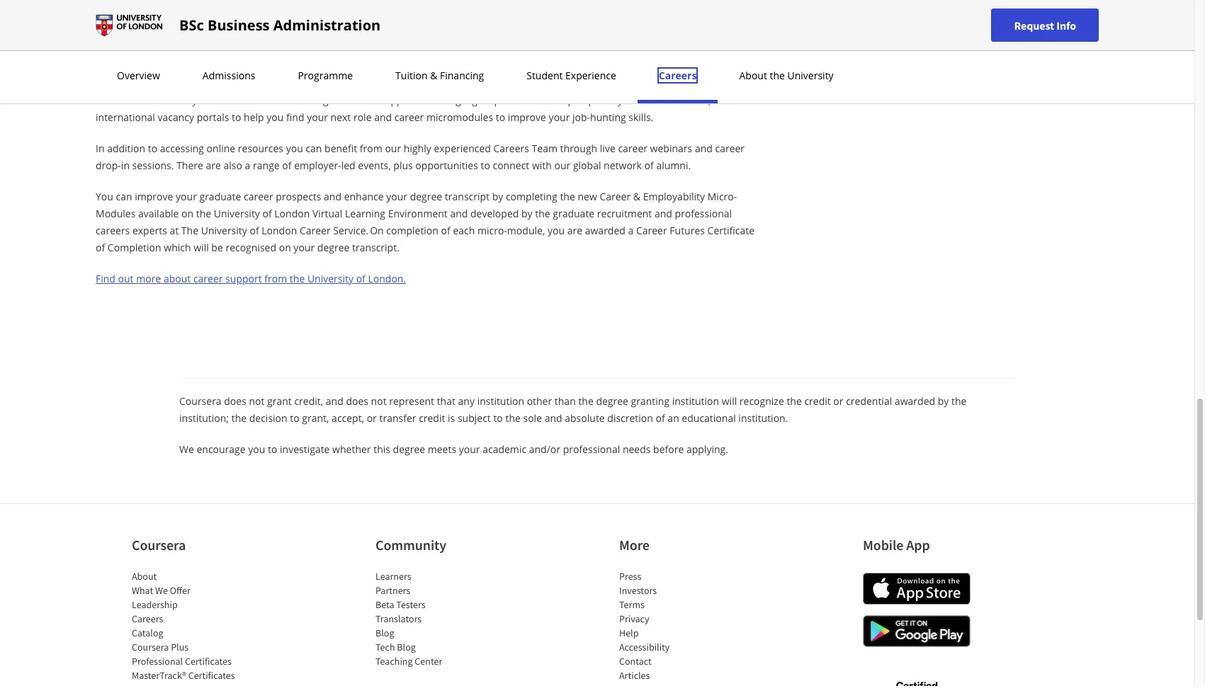 Task type: describe. For each thing, give the bounding box(es) containing it.
mastertrack®
[[132, 670, 186, 682]]

1 vertical spatial improve
[[508, 111, 546, 124]]

a inside you can improve your graduate career prospects and enhance your degree transcript by completing the new career & employability micro- modules available on the university of london virtual learning environment and developed by the graduate recruitment and professional careers experts at the university of london career service. on completion of each micro-module, you are awarded a career futures certificate of completion which will be recognised on your degree transcript.
[[628, 224, 634, 237]]

coursera inside about what we offer leadership careers catalog coursera plus professional certificates mastertrack® certificates
[[132, 641, 169, 654]]

1 institution from the left
[[477, 395, 524, 408]]

environment
[[388, 207, 448, 220]]

help
[[619, 627, 639, 640]]

1 not from the left
[[249, 395, 265, 408]]

in addition to accessing online resources you can benefit from our highly experienced careers team through live career webinars and career drop-in sessions. there are also a range of employer-led events, plus opportunities to connect with our global network of alumni.
[[96, 142, 745, 172]]

and up virtual
[[324, 190, 342, 203]]

our
[[183, 45, 201, 59]]

your down virtual
[[294, 241, 315, 254]]

the inside you can improve your graduate career prospects and enhance your degree transcript by completing the new career & employability micro- modules available on the university of london virtual learning environment and developed by the graduate recruitment and professional careers experts at the university of london career service. on completion of each micro-module, you are awarded a career futures certificate of completion which will be recognised on your degree transcript.
[[181, 224, 198, 237]]

1 vertical spatial or
[[833, 395, 844, 408]]

request info
[[1014, 18, 1076, 32]]

you
[[96, 190, 113, 203]]

catalog link
[[132, 627, 163, 640]]

accessing
[[160, 142, 204, 155]]

community
[[376, 536, 446, 554]]

service. on
[[333, 224, 384, 237]]

tech
[[376, 641, 395, 654]]

career up research
[[615, 28, 645, 42]]

and down offers on the left
[[295, 45, 313, 59]]

employers
[[423, 45, 472, 59]]

privacy link
[[619, 613, 649, 626]]

stage:
[[585, 28, 613, 42]]

of inside coursera does not grant credit, and does not represent that any institution other than the degree granting institution will recognize the credit or credential awarded by the institution; the decision to grant, accept, or transfer credit is subject to the sole and absolute discretion of an educational institution.
[[656, 412, 665, 425]]

degree up environment
[[410, 190, 442, 203]]

admissions link
[[198, 69, 260, 82]]

experienced
[[434, 142, 491, 155]]

a right access in the left of the page
[[263, 94, 269, 107]]

your up the skills.
[[618, 94, 639, 107]]

and up each
[[450, 207, 468, 220]]

1 horizontal spatial on
[[279, 241, 291, 254]]

be
[[211, 241, 223, 254]]

0 horizontal spatial the
[[96, 28, 113, 42]]

enhance
[[344, 190, 384, 203]]

online inside in addition to accessing online resources you can benefit from our highly experienced careers team through live career webinars and career drop-in sessions. there are also a range of employer-led events, plus opportunities to connect with our global network of alumni.
[[207, 142, 235, 155]]

your right meets
[[459, 443, 480, 456]]

bsc
[[179, 15, 204, 34]]

what
[[398, 45, 420, 59]]

0 horizontal spatial blog
[[376, 627, 394, 640]]

info
[[1057, 18, 1076, 32]]

0 horizontal spatial our
[[385, 142, 401, 155]]

investigate
[[280, 443, 330, 456]]

2 vertical spatial or
[[367, 412, 377, 425]]

to left the 'grant,'
[[290, 412, 300, 425]]

investors
[[619, 585, 657, 597]]

completion
[[108, 241, 161, 254]]

2 not from the left
[[371, 395, 387, 408]]

global
[[573, 159, 601, 172]]

will inside coursera does not grant credit, and does not represent that any institution other than the degree granting institution will recognize the credit or credential awarded by the institution; the decision to grant, accept, or transfer credit is subject to the sole and absolute discretion of an educational institution.
[[722, 395, 737, 408]]

to down platforms
[[496, 111, 505, 124]]

1 vertical spatial help
[[244, 111, 264, 124]]

logo of certified b corporation image
[[887, 674, 946, 687]]

experience
[[565, 69, 616, 82]]

1 vertical spatial credit
[[419, 412, 445, 425]]

privacy
[[619, 613, 649, 626]]

about for about the university
[[739, 69, 767, 82]]

an
[[668, 412, 679, 425]]

careers inside you can improve your graduate career prospects and enhance your degree transcript by completing the new career & employability micro- modules available on the university of london virtual learning environment and developed by the graduate recruitment and professional careers experts at the university of london career service. on completion of each micro-module, you are awarded a career futures certificate of completion which will be recognised on your degree transcript.
[[96, 224, 130, 237]]

from inside in addition to accessing online resources you can benefit from our highly experienced careers team through live career webinars and career drop-in sessions. there are also a range of employer-led events, plus opportunities to connect with our global network of alumni.
[[360, 142, 382, 155]]

granting
[[631, 395, 670, 408]]

list for coursera
[[132, 570, 252, 687]]

1 does from the left
[[224, 395, 246, 408]]

and up accept,
[[326, 395, 343, 408]]

micro-
[[478, 224, 507, 237]]

0 vertical spatial careers
[[659, 69, 697, 82]]

administration
[[273, 15, 381, 34]]

2 vertical spatial london
[[262, 224, 297, 237]]

credit,
[[294, 395, 323, 408]]

careers inside about what we offer leadership careers catalog coursera plus professional certificates mastertrack® certificates
[[132, 613, 163, 626]]

sessions.
[[132, 159, 174, 172]]

or inside the offers career development to all students, whatever their careers stage: career starter, career developer or career changer. our outstanding insight and understanding of what employers are looking for is enhanced by research with input from alumni and employers.
[[96, 45, 106, 59]]

request
[[1014, 18, 1054, 32]]

coursera does not grant credit, and does not represent that any institution other than the degree granting institution will recognize the credit or credential awarded by the institution; the decision to grant, accept, or transfer credit is subject to the sole and absolute discretion of an educational institution.
[[179, 395, 967, 425]]

recruitment
[[597, 207, 652, 220]]

insight
[[262, 45, 292, 59]]

professional inside you can improve your graduate career prospects and enhance your degree transcript by completing the new career & employability micro- modules available on the university of london virtual learning environment and developed by the graduate recruitment and professional careers experts at the university of london career service. on completion of each micro-module, you are awarded a career futures certificate of completion which will be recognised on your degree transcript.
[[675, 207, 732, 220]]

overview link
[[113, 69, 164, 82]]

to up sessions.
[[148, 142, 157, 155]]

0 horizontal spatial support
[[225, 272, 262, 286]]

1 horizontal spatial we
[[179, 443, 194, 456]]

2 does from the left
[[346, 395, 368, 408]]

mobile
[[863, 536, 904, 554]]

overview
[[117, 69, 160, 82]]

press link
[[619, 570, 641, 583]]

learning
[[345, 207, 385, 220]]

before
[[653, 443, 684, 456]]

your up environment
[[386, 190, 407, 203]]

you up portals
[[192, 94, 209, 107]]

a inside in addition to accessing online resources you can benefit from our highly experienced careers team through live career webinars and career drop-in sessions. there are also a range of employer-led events, plus opportunities to connect with our global network of alumni.
[[245, 159, 250, 172]]

by inside coursera does not grant credit, and does not represent that any institution other than the degree granting institution will recognize the credit or credential awarded by the institution; the decision to grant, accept, or transfer credit is subject to the sole and absolute discretion of an educational institution.
[[938, 395, 949, 408]]

developer
[[715, 28, 762, 42]]

your right "find" on the left of page
[[307, 111, 328, 124]]

is inside coursera does not grant credit, and does not represent that any institution other than the degree granting institution will recognize the credit or credential awarded by the institution; the decision to grant, accept, or transfer credit is subject to the sole and absolute discretion of an educational institution.
[[448, 412, 455, 425]]

employer-
[[294, 159, 341, 172]]

to right subject
[[493, 412, 503, 425]]

offers career development to all students, whatever their careers stage: career starter, career developer or career changer. our outstanding insight and understanding of what employers are looking for is enhanced by research with input from alumni and employers.
[[96, 28, 762, 76]]

discretion
[[607, 412, 653, 425]]

completing
[[506, 190, 557, 203]]

are for employers
[[474, 45, 489, 59]]

learners link
[[376, 570, 411, 583]]

platforms
[[494, 94, 539, 107]]

is inside the offers career development to all students, whatever their careers stage: career starter, career developer or career changer. our outstanding insight and understanding of what employers are looking for is enhanced by research with input from alumni and employers.
[[544, 45, 552, 59]]

blog link
[[376, 627, 394, 640]]

futures
[[670, 224, 705, 237]]

request info button
[[992, 9, 1099, 42]]

represent
[[389, 395, 434, 408]]

network
[[604, 159, 642, 172]]

1 vertical spatial london
[[274, 207, 310, 220]]

research
[[616, 45, 656, 59]]

terms
[[619, 599, 645, 611]]

about link
[[132, 570, 157, 583]]

enhanced
[[554, 45, 600, 59]]

can inside in addition to accessing online resources you can benefit from our highly experienced careers team through live career webinars and career drop-in sessions. there are also a range of employer-led events, plus opportunities to connect with our global network of alumni.
[[306, 142, 322, 155]]

resources
[[238, 142, 283, 155]]

you down decision
[[248, 443, 265, 456]]

list for more
[[619, 570, 740, 687]]

terms link
[[619, 599, 645, 611]]

contact link
[[619, 655, 652, 668]]

translators
[[376, 613, 422, 626]]

about for about what we offer leadership careers catalog coursera plus professional certificates mastertrack® certificates
[[132, 570, 157, 583]]

portals
[[197, 111, 229, 124]]

0 vertical spatial london
[[176, 28, 211, 42]]

available
[[138, 207, 179, 220]]

range inside in addition to accessing online resources you can benefit from our highly experienced careers team through live career webinars and career drop-in sessions. there are also a range of employer-led events, plus opportunities to connect with our global network of alumni.
[[253, 159, 280, 172]]

list for community
[[376, 570, 496, 669]]

student experience
[[527, 69, 616, 82]]

admissions
[[203, 69, 255, 82]]

you can improve your graduate career prospects and enhance your degree transcript by completing the new career & employability micro- modules available on the university of london virtual learning environment and developed by the graduate recruitment and professional careers experts at the university of london career service. on completion of each micro-module, you are awarded a career futures certificate of completion which will be recognised on your degree transcript.
[[96, 190, 755, 254]]

plus
[[393, 159, 413, 172]]

center
[[415, 655, 442, 668]]

a right as
[[109, 94, 115, 107]]

about the university
[[739, 69, 834, 82]]

there
[[177, 159, 203, 172]]

0 vertical spatial help
[[554, 94, 574, 107]]

and down employability
[[655, 207, 672, 220]]

career up recruitment
[[600, 190, 631, 203]]

what we offer link
[[132, 585, 190, 597]]

career inside you can improve your graduate career prospects and enhance your degree transcript by completing the new career & employability micro- modules available on the university of london virtual learning environment and developed by the graduate recruitment and professional careers experts at the university of london career service. on completion of each micro-module, you are awarded a career futures certificate of completion which will be recognised on your degree transcript.
[[244, 190, 273, 203]]

and/or
[[529, 443, 560, 456]]

recognize
[[740, 395, 784, 408]]

benefit
[[325, 142, 357, 155]]

international
[[96, 111, 155, 124]]

grant
[[267, 395, 292, 408]]

beta
[[376, 599, 394, 611]]

about
[[164, 272, 191, 286]]

0 horizontal spatial careers link
[[132, 613, 163, 626]]

sole
[[523, 412, 542, 425]]

awarded inside coursera does not grant credit, and does not represent that any institution other than the degree granting institution will recognize the credit or credential awarded by the institution; the decision to grant, accept, or transfer credit is subject to the sole and absolute discretion of an educational institution.
[[895, 395, 935, 408]]

of inside as a current student you can access a diverse range of online support including digital platforms to help improve your interview skills, international vacancy portals to help you find your next role and career micromodules to improve your job-hunting skills.
[[337, 94, 346, 107]]

0 vertical spatial credit
[[804, 395, 831, 408]]

students,
[[434, 28, 476, 42]]

are for there
[[206, 159, 221, 172]]

transcript.
[[352, 241, 400, 254]]

contact
[[619, 655, 652, 668]]

0 horizontal spatial &
[[430, 69, 437, 82]]

1 vertical spatial professional
[[563, 443, 620, 456]]

degree down service. on
[[317, 241, 350, 254]]

to down student
[[542, 94, 551, 107]]

at
[[170, 224, 179, 237]]

about the university link
[[735, 69, 838, 82]]

webinars
[[650, 142, 692, 155]]

0 vertical spatial certificates
[[185, 655, 232, 668]]

service
[[248, 28, 280, 42]]

career down virtual
[[300, 224, 331, 237]]



Task type: vqa. For each thing, say whether or not it's contained in the screenshot.
own
no



Task type: locate. For each thing, give the bounding box(es) containing it.
0 horizontal spatial careers
[[132, 613, 163, 626]]

more
[[136, 272, 161, 286]]

from up events,
[[360, 142, 382, 155]]

london up our in the left of the page
[[176, 28, 211, 42]]

with down team
[[532, 159, 552, 172]]

our up plus
[[385, 142, 401, 155]]

career up "alumni"
[[108, 45, 138, 59]]

1 list from the left
[[132, 570, 252, 687]]

0 vertical spatial blog
[[376, 627, 394, 640]]

coursera for coursera
[[132, 536, 186, 554]]

not up transfer
[[371, 395, 387, 408]]

find
[[96, 272, 115, 286]]

improve inside you can improve your graduate career prospects and enhance your degree transcript by completing the new career & employability micro- modules available on the university of london virtual learning environment and developed by the graduate recruitment and professional careers experts at the university of london career service. on completion of each micro-module, you are awarded a career futures certificate of completion which will be recognised on your degree transcript.
[[135, 190, 173, 203]]

university of london image
[[96, 14, 162, 36]]

institution up educational
[[672, 395, 719, 408]]

leadership
[[132, 599, 178, 611]]

1 horizontal spatial professional
[[675, 207, 732, 220]]

1 vertical spatial from
[[360, 142, 382, 155]]

help link
[[619, 627, 639, 640]]

you inside in addition to accessing online resources you can benefit from our highly experienced careers team through live career webinars and career drop-in sessions. there are also a range of employer-led events, plus opportunities to connect with our global network of alumni.
[[286, 142, 303, 155]]

1 vertical spatial can
[[306, 142, 322, 155]]

careers down input
[[659, 69, 697, 82]]

to left "all"
[[408, 28, 418, 42]]

0 vertical spatial improve
[[577, 94, 615, 107]]

0 horizontal spatial improve
[[135, 190, 173, 203]]

blog up tech
[[376, 627, 394, 640]]

whatever
[[479, 28, 522, 42]]

0 vertical spatial range
[[307, 94, 334, 107]]

1 vertical spatial online
[[207, 142, 235, 155]]

our
[[385, 142, 401, 155], [554, 159, 571, 172]]

credential
[[846, 395, 892, 408]]

download on the app store image
[[863, 573, 971, 605]]

you
[[192, 94, 209, 107], [267, 111, 284, 124], [286, 142, 303, 155], [548, 224, 565, 237], [248, 443, 265, 456]]

0 vertical spatial &
[[430, 69, 437, 82]]

find
[[286, 111, 304, 124]]

improve up available
[[135, 190, 173, 203]]

degree inside coursera does not grant credit, and does not represent that any institution other than the degree granting institution will recognize the credit or credential awarded by the institution; the decision to grant, accept, or transfer credit is subject to the sole and absolute discretion of an educational institution.
[[596, 395, 628, 408]]

2 vertical spatial careers
[[132, 613, 163, 626]]

careers link
[[655, 69, 701, 82], [132, 613, 163, 626]]

current
[[117, 94, 151, 107]]

are inside in addition to accessing online resources you can benefit from our highly experienced careers team through live career webinars and career drop-in sessions. there are also a range of employer-led events, plus opportunities to connect with our global network of alumni.
[[206, 159, 221, 172]]

about
[[739, 69, 767, 82], [132, 570, 157, 583]]

1 vertical spatial with
[[532, 159, 552, 172]]

a down recruitment
[[628, 224, 634, 237]]

graduate
[[199, 190, 241, 203], [553, 207, 595, 220]]

1 vertical spatial careers
[[493, 142, 529, 155]]

graduate down also
[[199, 190, 241, 203]]

and right "role"
[[374, 111, 392, 124]]

looking
[[492, 45, 526, 59]]

university
[[115, 28, 162, 42], [788, 69, 834, 82], [214, 207, 260, 220], [201, 224, 247, 237], [307, 272, 354, 286]]

1 horizontal spatial from
[[360, 142, 382, 155]]

partners link
[[376, 585, 410, 597]]

0 vertical spatial graduate
[[199, 190, 241, 203]]

2 vertical spatial can
[[116, 190, 132, 203]]

1 horizontal spatial or
[[367, 412, 377, 425]]

0 horizontal spatial professional
[[563, 443, 620, 456]]

2 institution from the left
[[672, 395, 719, 408]]

from inside the offers career development to all students, whatever their careers stage: career starter, career developer or career changer. our outstanding insight and understanding of what employers are looking for is enhanced by research with input from alumni and employers.
[[708, 45, 731, 59]]

teaching
[[376, 655, 413, 668]]

developed
[[470, 207, 519, 220]]

1 horizontal spatial range
[[307, 94, 334, 107]]

0 horizontal spatial graduate
[[199, 190, 241, 203]]

range inside as a current student you can access a diverse range of online support including digital platforms to help improve your interview skills, international vacancy portals to help you find your next role and career micromodules to improve your job-hunting skills.
[[307, 94, 334, 107]]

changer.
[[140, 45, 180, 59]]

can inside as a current student you can access a diverse range of online support including digital platforms to help improve your interview skills, international vacancy portals to help you find your next role and career micromodules to improve your job-hunting skills.
[[212, 94, 228, 107]]

2 list from the left
[[376, 570, 496, 669]]

you right module,
[[548, 224, 565, 237]]

1 horizontal spatial &
[[633, 190, 641, 203]]

as
[[96, 94, 107, 107]]

about down the developer
[[739, 69, 767, 82]]

careers up connect
[[493, 142, 529, 155]]

1 vertical spatial certificates
[[188, 670, 235, 682]]

awarded inside you can improve your graduate career prospects and enhance your degree transcript by completing the new career & employability micro- modules available on the university of london virtual learning environment and developed by the graduate recruitment and professional careers experts at the university of london career service. on completion of each micro-module, you are awarded a career futures certificate of completion which will be recognised on your degree transcript.
[[585, 224, 626, 237]]

1 vertical spatial will
[[722, 395, 737, 408]]

and down the changer.
[[130, 62, 148, 76]]

employability
[[643, 190, 705, 203]]

credit down that
[[419, 412, 445, 425]]

for
[[528, 45, 542, 59]]

list containing learners
[[376, 570, 496, 669]]

career left 'prospects'
[[244, 190, 273, 203]]

0 vertical spatial with
[[659, 45, 679, 59]]

you left "find" on the left of page
[[267, 111, 284, 124]]

1 vertical spatial is
[[448, 412, 455, 425]]

credit left credential
[[804, 395, 831, 408]]

career up network
[[618, 142, 648, 155]]

will inside you can improve your graduate career prospects and enhance your degree transcript by completing the new career & employability micro- modules available on the university of london virtual learning environment and developed by the graduate recruitment and professional careers experts at the university of london career service. on completion of each micro-module, you are awarded a career futures certificate of completion which will be recognised on your degree transcript.
[[194, 241, 209, 254]]

2 horizontal spatial improve
[[577, 94, 615, 107]]

1 horizontal spatial support
[[380, 94, 416, 107]]

1 horizontal spatial graduate
[[553, 207, 595, 220]]

career right 'about'
[[193, 272, 223, 286]]

improve
[[577, 94, 615, 107], [508, 111, 546, 124], [135, 190, 173, 203]]

on right recognised
[[279, 241, 291, 254]]

blog up teaching center link
[[397, 641, 416, 654]]

coursera up the institution;
[[179, 395, 222, 408]]

0 horizontal spatial range
[[253, 159, 280, 172]]

careers inside in addition to accessing online resources you can benefit from our highly experienced careers team through live career webinars and career drop-in sessions. there are also a range of employer-led events, plus opportunities to connect with our global network of alumni.
[[493, 142, 529, 155]]

degree right 'this'
[[393, 443, 425, 456]]

leadership link
[[132, 599, 178, 611]]

improve up hunting
[[577, 94, 615, 107]]

is down that
[[448, 412, 455, 425]]

graduate down the new
[[553, 207, 595, 220]]

london up recognised
[[262, 224, 297, 237]]

0 horizontal spatial can
[[116, 190, 132, 203]]

development
[[345, 28, 406, 42]]

0 horizontal spatial are
[[206, 159, 221, 172]]

help up job-
[[554, 94, 574, 107]]

offers
[[283, 28, 310, 42]]

coursera inside coursera does not grant credit, and does not represent that any institution other than the degree granting institution will recognize the credit or credential awarded by the institution; the decision to grant, accept, or transfer credit is subject to the sole and absolute discretion of an educational institution.
[[179, 395, 222, 408]]

on right available
[[181, 207, 193, 220]]

0 horizontal spatial is
[[448, 412, 455, 425]]

live
[[600, 142, 616, 155]]

learners
[[376, 570, 411, 583]]

range down the resources
[[253, 159, 280, 172]]

1 horizontal spatial blog
[[397, 641, 416, 654]]

awarded right credential
[[895, 395, 935, 408]]

financing
[[440, 69, 484, 82]]

institution.
[[739, 412, 788, 425]]

& right tuition
[[430, 69, 437, 82]]

london.
[[368, 272, 406, 286]]

you inside you can improve your graduate career prospects and enhance your degree transcript by completing the new career & employability micro- modules available on the university of london virtual learning environment and developed by the graduate recruitment and professional careers experts at the university of london career service. on completion of each micro-module, you are awarded a career futures certificate of completion which will be recognised on your degree transcript.
[[548, 224, 565, 237]]

meets
[[428, 443, 456, 456]]

careers up the enhanced
[[549, 28, 583, 42]]

input
[[681, 45, 706, 59]]

1 horizontal spatial can
[[212, 94, 228, 107]]

with inside the offers career development to all students, whatever their careers stage: career starter, career developer or career changer. our outstanding insight and understanding of what employers are looking for is enhanced by research with input from alumni and employers.
[[659, 45, 679, 59]]

your down there
[[176, 190, 197, 203]]

in
[[96, 142, 105, 155]]

help down access in the left of the page
[[244, 111, 264, 124]]

starter,
[[647, 28, 681, 42]]

0 horizontal spatial awarded
[[585, 224, 626, 237]]

a right also
[[245, 159, 250, 172]]

will up educational
[[722, 395, 737, 408]]

micro-
[[708, 190, 737, 203]]

interview
[[641, 94, 684, 107]]

the
[[770, 69, 785, 82], [560, 190, 575, 203], [196, 207, 211, 220], [535, 207, 550, 220], [290, 272, 305, 286], [578, 395, 594, 408], [787, 395, 802, 408], [952, 395, 967, 408], [231, 412, 247, 425], [506, 412, 521, 425]]

careers down modules
[[96, 224, 130, 237]]

module,
[[507, 224, 545, 237]]

or right accept,
[[367, 412, 377, 425]]

will left be
[[194, 241, 209, 254]]

2 vertical spatial improve
[[135, 190, 173, 203]]

1 vertical spatial awarded
[[895, 395, 935, 408]]

tuition & financing link
[[391, 69, 488, 82]]

to inside the offers career development to all students, whatever their careers stage: career starter, career developer or career changer. our outstanding insight and understanding of what employers are looking for is enhanced by research with input from alumni and employers.
[[408, 28, 418, 42]]

0 horizontal spatial we
[[155, 585, 168, 597]]

0 vertical spatial careers
[[549, 28, 583, 42]]

we up leadership
[[155, 585, 168, 597]]

all
[[420, 28, 431, 42]]

completion
[[386, 224, 439, 237]]

0 vertical spatial on
[[181, 207, 193, 220]]

1 horizontal spatial the
[[181, 224, 198, 237]]

with down starter,
[[659, 45, 679, 59]]

and inside as a current student you can access a diverse range of online support including digital platforms to help improve your interview skills, international vacancy portals to help you find your next role and career micromodules to improve your job-hunting skills.
[[374, 111, 392, 124]]

certificates up mastertrack® certificates link
[[185, 655, 232, 668]]

or up "alumni"
[[96, 45, 106, 59]]

the right 'at'
[[181, 224, 198, 237]]

0 horizontal spatial about
[[132, 570, 157, 583]]

1 vertical spatial about
[[132, 570, 157, 583]]

student
[[527, 69, 563, 82]]

the university of london career service
[[96, 28, 280, 42]]

tuition
[[395, 69, 428, 82]]

career up the outstanding at the top left of page
[[214, 28, 245, 42]]

encourage
[[197, 443, 246, 456]]

online up also
[[207, 142, 235, 155]]

to down decision
[[268, 443, 277, 456]]

2 horizontal spatial are
[[567, 224, 582, 237]]

we left encourage
[[179, 443, 194, 456]]

1 vertical spatial are
[[206, 159, 221, 172]]

careers link down input
[[655, 69, 701, 82]]

1 vertical spatial on
[[279, 241, 291, 254]]

1 horizontal spatial careers
[[549, 28, 583, 42]]

0 vertical spatial is
[[544, 45, 552, 59]]

led
[[341, 159, 355, 172]]

0 vertical spatial careers link
[[655, 69, 701, 82]]

3 list from the left
[[619, 570, 740, 687]]

0 horizontal spatial with
[[532, 159, 552, 172]]

by inside the offers career development to all students, whatever their careers stage: career starter, career developer or career changer. our outstanding insight and understanding of what employers are looking for is enhanced by research with input from alumni and employers.
[[602, 45, 613, 59]]

career inside as a current student you can access a diverse range of online support including digital platforms to help improve your interview skills, international vacancy portals to help you find your next role and career micromodules to improve your job-hunting skills.
[[394, 111, 424, 124]]

2 horizontal spatial list
[[619, 570, 740, 687]]

are inside the offers career development to all students, whatever their careers stage: career starter, career developer or career changer. our outstanding insight and understanding of what employers are looking for is enhanced by research with input from alumni and employers.
[[474, 45, 489, 59]]

to left connect
[[481, 159, 490, 172]]

your
[[618, 94, 639, 107], [307, 111, 328, 124], [549, 111, 570, 124], [176, 190, 197, 203], [386, 190, 407, 203], [294, 241, 315, 254], [459, 443, 480, 456]]

& inside you can improve your graduate career prospects and enhance your degree transcript by completing the new career & employability micro- modules available on the university of london virtual learning environment and developed by the graduate recruitment and professional careers experts at the university of london career service. on completion of each micro-module, you are awarded a career futures certificate of completion which will be recognised on your degree transcript.
[[633, 190, 641, 203]]

can up modules
[[116, 190, 132, 203]]

your left job-
[[549, 111, 570, 124]]

support down tuition
[[380, 94, 416, 107]]

1 horizontal spatial improve
[[508, 111, 546, 124]]

careers inside the offers career development to all students, whatever their careers stage: career starter, career developer or career changer. our outstanding insight and understanding of what employers are looking for is enhanced by research with input from alumni and employers.
[[549, 28, 583, 42]]

about up what
[[132, 570, 157, 583]]

are down the new
[[567, 224, 582, 237]]

career down recruitment
[[636, 224, 667, 237]]

2 vertical spatial are
[[567, 224, 582, 237]]

support down recognised
[[225, 272, 262, 286]]

can up portals
[[212, 94, 228, 107]]

improve down platforms
[[508, 111, 546, 124]]

list containing press
[[619, 570, 740, 687]]

0 vertical spatial awarded
[[585, 224, 626, 237]]

their
[[524, 28, 546, 42]]

2 vertical spatial from
[[264, 272, 287, 286]]

degree
[[410, 190, 442, 203], [317, 241, 350, 254], [596, 395, 628, 408], [393, 443, 425, 456]]

which
[[164, 241, 191, 254]]

range
[[307, 94, 334, 107], [253, 159, 280, 172]]

0 vertical spatial our
[[385, 142, 401, 155]]

1 horizontal spatial list
[[376, 570, 496, 669]]

list
[[132, 570, 252, 687], [376, 570, 496, 669], [619, 570, 740, 687]]

1 horizontal spatial careers link
[[655, 69, 701, 82]]

0 horizontal spatial does
[[224, 395, 246, 408]]

2 horizontal spatial from
[[708, 45, 731, 59]]

educational
[[682, 412, 736, 425]]

coursera for coursera does not grant credit, and does not represent that any institution other than the degree granting institution will recognize the credit or credential awarded by the institution; the decision to grant, accept, or transfer credit is subject to the sole and absolute discretion of an educational institution.
[[179, 395, 222, 408]]

and down than
[[545, 412, 562, 425]]

1 vertical spatial careers
[[96, 224, 130, 237]]

does up the institution;
[[224, 395, 246, 408]]

tuition & financing
[[395, 69, 484, 82]]

1 horizontal spatial help
[[554, 94, 574, 107]]

0 horizontal spatial help
[[244, 111, 264, 124]]

student experience link
[[522, 69, 621, 82]]

business
[[208, 15, 270, 34]]

0 vertical spatial coursera
[[179, 395, 222, 408]]

certificate
[[708, 224, 755, 237]]

1 horizontal spatial careers
[[493, 142, 529, 155]]

1 horizontal spatial with
[[659, 45, 679, 59]]

mobile app
[[863, 536, 930, 554]]

certificates
[[185, 655, 232, 668], [188, 670, 235, 682]]

0 horizontal spatial list
[[132, 570, 252, 687]]

institution up subject
[[477, 395, 524, 408]]

in
[[121, 159, 130, 172]]

0 vertical spatial are
[[474, 45, 489, 59]]

get it on google play image
[[863, 616, 971, 648]]

career up micro-
[[715, 142, 745, 155]]

partners
[[376, 585, 410, 597]]

0 vertical spatial the
[[96, 28, 113, 42]]

also
[[224, 159, 242, 172]]

0 horizontal spatial will
[[194, 241, 209, 254]]

0 vertical spatial from
[[708, 45, 731, 59]]

list containing about
[[132, 570, 252, 687]]

1 vertical spatial our
[[554, 159, 571, 172]]

professional down the absolute
[[563, 443, 620, 456]]

career up input
[[683, 28, 713, 42]]

academic
[[483, 443, 527, 456]]

our down through
[[554, 159, 571, 172]]

translators link
[[376, 613, 422, 626]]

from down the developer
[[708, 45, 731, 59]]

0 horizontal spatial online
[[207, 142, 235, 155]]

1 vertical spatial support
[[225, 272, 262, 286]]

and inside in addition to accessing online resources you can benefit from our highly experienced careers team through live career webinars and career drop-in sessions. there are also a range of employer-led events, plus opportunities to connect with our global network of alumni.
[[695, 142, 713, 155]]

online up "role"
[[349, 94, 377, 107]]

transcript
[[445, 190, 490, 203]]

from down recognised
[[264, 272, 287, 286]]

not up decision
[[249, 395, 265, 408]]

grant,
[[302, 412, 329, 425]]

tech blog link
[[376, 641, 416, 654]]

of inside the offers career development to all students, whatever their careers stage: career starter, career developer or career changer. our outstanding insight and understanding of what employers are looking for is enhanced by research with input from alumni and employers.
[[386, 45, 395, 59]]

0 vertical spatial online
[[349, 94, 377, 107]]

0 vertical spatial professional
[[675, 207, 732, 220]]

to down access in the left of the page
[[232, 111, 241, 124]]

1 vertical spatial blog
[[397, 641, 416, 654]]

beta testers link
[[376, 599, 426, 611]]

vacancy
[[158, 111, 194, 124]]

recognised
[[226, 241, 276, 254]]

1 vertical spatial graduate
[[553, 207, 595, 220]]

0 vertical spatial we
[[179, 443, 194, 456]]

can up employer-
[[306, 142, 322, 155]]

career up the highly
[[394, 111, 424, 124]]

0 horizontal spatial or
[[96, 45, 106, 59]]

can inside you can improve your graduate career prospects and enhance your degree transcript by completing the new career & employability micro- modules available on the university of london virtual learning environment and developed by the graduate recruitment and professional careers experts at the university of london career service. on completion of each micro-module, you are awarded a career futures certificate of completion which will be recognised on your degree transcript.
[[116, 190, 132, 203]]

1 horizontal spatial online
[[349, 94, 377, 107]]

awarded down recruitment
[[585, 224, 626, 237]]

range down programme
[[307, 94, 334, 107]]

and right webinars
[[695, 142, 713, 155]]

are left also
[[206, 159, 221, 172]]

addition
[[107, 142, 145, 155]]

online inside as a current student you can access a diverse range of online support including digital platforms to help improve your interview skills, international vacancy portals to help you find your next role and career micromodules to improve your job-hunting skills.
[[349, 94, 377, 107]]

understanding
[[315, 45, 383, 59]]

degree up the discretion
[[596, 395, 628, 408]]

teaching center link
[[376, 655, 442, 668]]

0 vertical spatial can
[[212, 94, 228, 107]]

support inside as a current student you can access a diverse range of online support including digital platforms to help improve your interview skills, international vacancy portals to help you find your next role and career micromodules to improve your job-hunting skills.
[[380, 94, 416, 107]]

bsc business administration
[[179, 15, 381, 34]]

0 horizontal spatial from
[[264, 272, 287, 286]]

we inside about what we offer leadership careers catalog coursera plus professional certificates mastertrack® certificates
[[155, 585, 168, 597]]

0 vertical spatial or
[[96, 45, 106, 59]]

about inside about what we offer leadership careers catalog coursera plus professional certificates mastertrack® certificates
[[132, 570, 157, 583]]

0 horizontal spatial on
[[181, 207, 193, 220]]

articles
[[619, 670, 650, 682]]

2 vertical spatial coursera
[[132, 641, 169, 654]]

career up understanding
[[313, 28, 342, 42]]

1 horizontal spatial credit
[[804, 395, 831, 408]]

with inside in addition to accessing online resources you can benefit from our highly experienced careers team through live career webinars and career drop-in sessions. there are also a range of employer-led events, plus opportunities to connect with our global network of alumni.
[[532, 159, 552, 172]]

alumni
[[96, 62, 128, 76]]

you up employer-
[[286, 142, 303, 155]]

are inside you can improve your graduate career prospects and enhance your degree transcript by completing the new career & employability micro- modules available on the university of london virtual learning environment and developed by the graduate recruitment and professional careers experts at the university of london career service. on completion of each micro-module, you are awarded a career futures certificate of completion which will be recognised on your degree transcript.
[[567, 224, 582, 237]]



